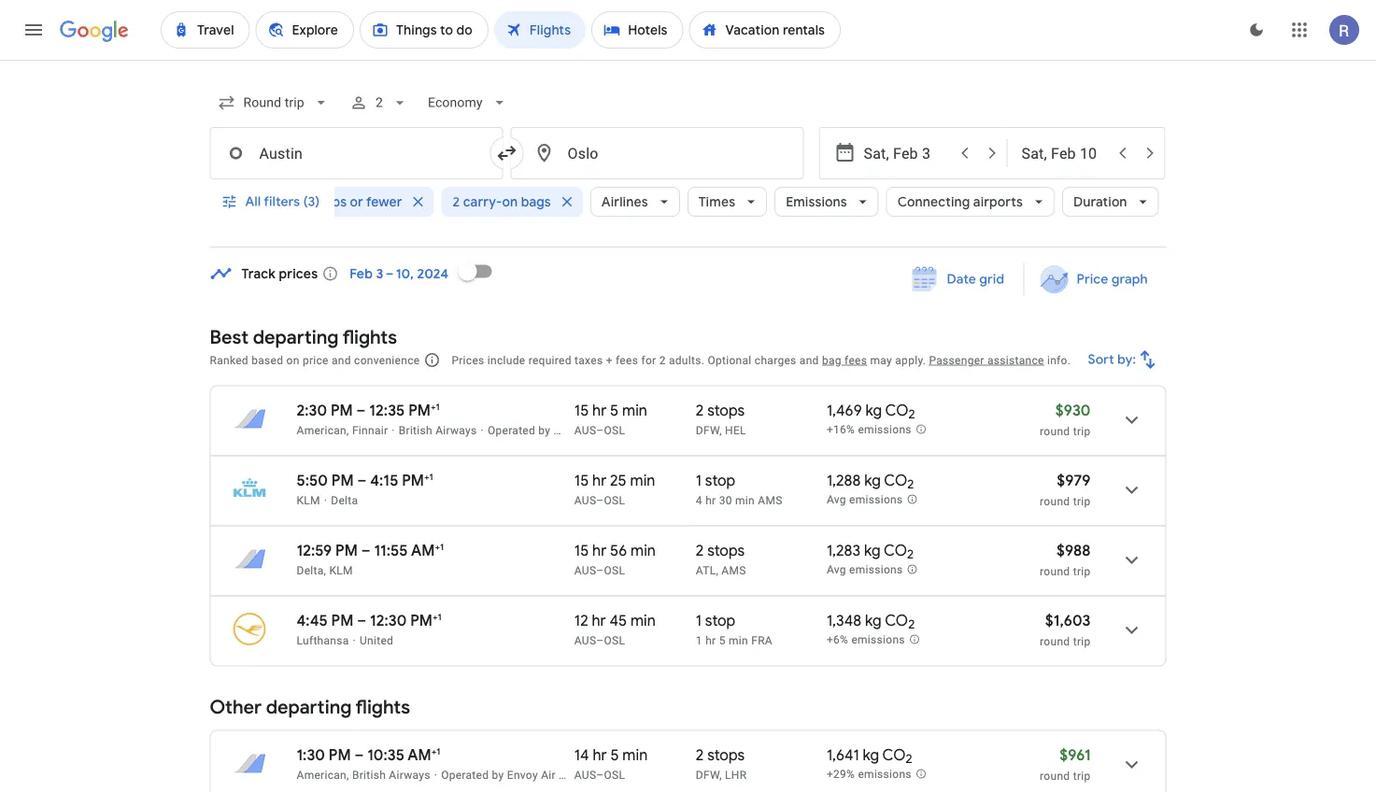 Task type: vqa. For each thing, say whether or not it's contained in the screenshot.
$1,218
no



Task type: describe. For each thing, give the bounding box(es) containing it.
Departure time: 4:45 PM. text field
[[297, 611, 354, 631]]

 image for 10:35 am
[[434, 769, 438, 782]]

leaves austin-bergstrom international airport at 12:59 pm on saturday, february 3 and arrives at oslo airport at 11:55 am on sunday, february 4. element
[[297, 541, 444, 560]]

1 vertical spatial airways
[[389, 769, 431, 782]]

may
[[871, 354, 893, 367]]

pm up delta
[[332, 471, 354, 490]]

sort by:
[[1089, 351, 1137, 368]]

4:15
[[370, 471, 399, 490]]

layover (1 of 1) is a 1 hr 5 min layover at frankfurt am main airport in frankfurt. element
[[696, 633, 818, 648]]

leaves austin-bergstrom international airport at 4:45 pm on saturday, february 3 and arrives at oslo airport at 12:30 pm on sunday, february 4. element
[[297, 611, 442, 631]]

round for $979
[[1041, 495, 1071, 508]]

1603 US dollars text field
[[1046, 611, 1091, 631]]

air
[[541, 769, 556, 782]]

learn more about ranking image
[[424, 352, 441, 369]]

am for 11:55 am
[[411, 541, 435, 560]]

3 – 10,
[[376, 265, 414, 282]]

15 hr 56 min aus – osl
[[575, 541, 656, 577]]

– left 11:55
[[362, 541, 371, 560]]

, for 15 hr 5 min
[[720, 424, 722, 437]]

total duration 12 hr 45 min. element
[[575, 611, 696, 633]]

– left 12:35
[[357, 401, 366, 420]]

total duration 14 hr 5 min. element
[[575, 746, 696, 768]]

british airways
[[399, 424, 477, 437]]

1 horizontal spatial british
[[399, 424, 433, 437]]

co for 1,288
[[885, 471, 908, 490]]

1,283
[[827, 541, 861, 560]]

flight details. leaves austin-bergstrom international airport at 1:30 pm on saturday, february 3 and arrives at oslo airport at 10:35 am on sunday, february 4. image
[[1110, 743, 1155, 788]]

pm up the delta, klm
[[336, 541, 358, 560]]

2 stops flight. element for 15 hr 5 min
[[696, 401, 745, 423]]

prices
[[279, 265, 318, 282]]

pm up lufthansa
[[331, 611, 354, 631]]

duration
[[1074, 194, 1128, 210]]

hr for 14 hr 5 min
[[593, 746, 607, 765]]

pm up american, finnair
[[331, 401, 353, 420]]

date grid button
[[899, 263, 1020, 296]]

delta,
[[297, 564, 326, 577]]

fra
[[752, 634, 773, 647]]

charges
[[755, 354, 797, 367]]

 image for 12:30 pm
[[353, 634, 356, 647]]

main content containing best departing flights
[[210, 249, 1167, 793]]

connecting airports
[[898, 194, 1023, 210]]

979 US dollars text field
[[1058, 471, 1091, 490]]

1,348 kg co 2
[[827, 611, 915, 633]]

– up american, british airways on the left bottom of page
[[355, 746, 364, 765]]

co for 1,641
[[883, 746, 906, 765]]

min inside 1 stop 1 hr 5 min fra
[[729, 634, 749, 647]]

round for $961
[[1041, 770, 1071, 783]]

times button
[[687, 179, 767, 224]]

+ for 12:35 pm
[[431, 401, 436, 413]]

duration button
[[1062, 179, 1159, 224]]

1:30
[[297, 746, 325, 765]]

optional
[[708, 354, 752, 367]]

+ for 11:55 am
[[435, 541, 440, 553]]

5 for 15 hr 5 min
[[611, 401, 619, 420]]

swap origin and destination. image
[[496, 142, 518, 165]]

co for 1,283
[[884, 541, 908, 560]]

include
[[488, 354, 526, 367]]

2 stops or fewer
[[302, 194, 402, 210]]

ranked
[[210, 354, 249, 367]]

hr for 15 hr 5 min
[[593, 401, 607, 420]]

min for 15 hr 25 min
[[631, 471, 656, 490]]

2 inside 1,283 kg co 2
[[908, 547, 914, 563]]

emissions button
[[775, 179, 879, 224]]

1,641
[[827, 746, 860, 765]]

$979
[[1058, 471, 1091, 490]]

1 finnair from the left
[[352, 424, 388, 437]]

2 stops dfw , lhr
[[696, 746, 747, 782]]

price graph
[[1077, 271, 1148, 288]]

airports
[[973, 194, 1023, 210]]

pm right 1:30 in the left of the page
[[329, 746, 351, 765]]

lufthansa
[[297, 634, 349, 647]]

best
[[210, 325, 249, 349]]

total duration 15 hr 25 min. element
[[575, 471, 696, 493]]

1,641 kg co 2
[[827, 746, 913, 768]]

2 inside 2 stops dfw , hel
[[696, 401, 704, 420]]

pm up british airways
[[409, 401, 431, 420]]

1 left fra
[[696, 634, 703, 647]]

flight details. leaves austin-bergstrom international airport at 2:30 pm on saturday, february 3 and arrives at oslo airport at 12:35 pm on sunday, february 4. image
[[1110, 398, 1155, 443]]

hr inside the 1 stop 4 hr 30 min ams
[[706, 494, 716, 507]]

carry-
[[463, 194, 502, 210]]

american, for 1:30
[[297, 769, 349, 782]]

930 US dollars text field
[[1056, 401, 1091, 420]]

1 fees from the left
[[616, 354, 639, 367]]

layover (1 of 2) is a 44 min layover at dallas/fort worth international airport in dallas. layover (2 of 2) is a 1 hr 5 min layover at heathrow airport in london. element
[[696, 768, 818, 783]]

hr for 12 hr 45 min
[[592, 611, 606, 631]]

2 carry-on bags
[[452, 194, 551, 210]]

by for 14
[[492, 769, 504, 782]]

2 carry-on bags button
[[441, 179, 583, 224]]

sort
[[1089, 351, 1115, 368]]

10:35
[[368, 746, 405, 765]]

1 horizontal spatial klm
[[330, 564, 353, 577]]

leaves austin-bergstrom international airport at 1:30 pm on saturday, february 3 and arrives at oslo airport at 10:35 am on sunday, february 4. element
[[297, 746, 441, 765]]

– inside 14 hr 5 min aus – osl
[[597, 769, 604, 782]]

$930
[[1056, 401, 1091, 420]]

12:35
[[370, 401, 405, 420]]

, for 14 hr 5 min
[[720, 769, 722, 782]]

– left 4:15
[[358, 471, 367, 490]]

+16%
[[827, 424, 856, 437]]

+6%
[[827, 634, 849, 647]]

flights for best departing flights
[[343, 325, 397, 349]]

2 stops flight. element for 14 hr 5 min
[[696, 746, 745, 768]]

filters
[[264, 194, 300, 210]]

operated by nordic reg for finnair
[[488, 424, 669, 437]]

reg
[[592, 424, 612, 437]]

aus for 14 hr 5 min
[[575, 769, 597, 782]]

2024
[[417, 265, 449, 282]]

emissions for 1,641
[[859, 769, 912, 782]]

2 inside 1,288 kg co 2
[[908, 477, 915, 493]]

2 and from the left
[[800, 354, 820, 367]]

emissions for 1,469
[[859, 424, 912, 437]]

Arrival time: 4:15 PM on  Sunday, February 4. text field
[[370, 471, 434, 490]]

osl for 14 hr 5 min
[[604, 769, 626, 782]]

american
[[575, 769, 625, 782]]

2 inside popup button
[[302, 194, 309, 210]]

loading results progress bar
[[0, 60, 1377, 64]]

1 down atl
[[696, 611, 702, 631]]

12:30
[[370, 611, 407, 631]]

all
[[245, 194, 261, 210]]

assistance
[[988, 354, 1045, 367]]

osl for 15 hr 56 min
[[604, 564, 626, 577]]

4:45 pm – 12:30 pm + 1
[[297, 611, 442, 631]]

kg for 1,469
[[866, 401, 883, 420]]

2 inside 2 stops dfw , lhr
[[696, 746, 704, 765]]

track
[[242, 265, 276, 282]]

emissions for 1,348
[[852, 634, 906, 647]]

all filters (3) button
[[210, 179, 335, 224]]

15 for 15 hr 56 min
[[575, 541, 589, 560]]

delta
[[331, 494, 358, 507]]

15 hr 5 min aus – osl
[[575, 401, 648, 437]]

united
[[360, 634, 394, 647]]

Arrival time: 12:35 PM on  Sunday, February 4. text field
[[370, 401, 440, 420]]

co for 1,348
[[885, 611, 909, 631]]

by:
[[1118, 351, 1137, 368]]

2 inside 2 stops atl , ams
[[696, 541, 704, 560]]

delta, klm
[[297, 564, 353, 577]]

fewer
[[366, 194, 402, 210]]

15 hr 25 min aus – osl
[[575, 471, 656, 507]]

stops for 15 hr 5 min
[[708, 401, 745, 420]]

total duration 15 hr 56 min. element
[[575, 541, 696, 563]]

american, british airways
[[297, 769, 431, 782]]

round for $1,603
[[1041, 635, 1071, 648]]

learn more about tracked prices image
[[322, 265, 339, 282]]

aus for 15 hr 5 min
[[575, 424, 597, 437]]

leaves austin-bergstrom international airport at 2:30 pm on saturday, february 3 and arrives at oslo airport at 12:35 pm on sunday, february 4. element
[[297, 401, 440, 420]]

2 finnair from the left
[[633, 424, 669, 437]]

Departure time: 2:30 PM. text field
[[297, 401, 353, 420]]

2 button
[[342, 80, 417, 125]]

all filters (3)
[[245, 194, 320, 210]]

$988
[[1057, 541, 1091, 560]]

2 stops or fewer button
[[291, 179, 434, 224]]

2 inside 1,469 kg co 2
[[909, 407, 916, 423]]

min for 14 hr 5 min
[[623, 746, 648, 765]]

required
[[529, 354, 572, 367]]

feb 3 – 10, 2024
[[350, 265, 449, 282]]

flights for other departing flights
[[356, 696, 410, 720]]

date
[[948, 271, 977, 288]]

leaves austin-bergstrom international airport at 5:50 pm on saturday, february 3 and arrives at oslo airport at 4:15 pm on sunday, february 4. element
[[297, 471, 434, 490]]

aus for 15 hr 56 min
[[575, 564, 597, 577]]

airlines
[[601, 194, 648, 210]]

11:55
[[374, 541, 408, 560]]

find the best price region
[[210, 249, 1167, 311]]

taxes
[[575, 354, 603, 367]]

14 hr 5 min aus – osl
[[575, 746, 648, 782]]

graph
[[1112, 271, 1148, 288]]

date grid
[[948, 271, 1005, 288]]

Arrival time: 12:30 PM on  Sunday, February 4. text field
[[370, 611, 442, 631]]

25
[[611, 471, 627, 490]]

2 stops dfw , hel
[[696, 401, 747, 437]]

layover (1 of 1) is a 4 hr 30 min layover at amsterdam airport schiphol in amsterdam. element
[[696, 493, 818, 508]]

0 horizontal spatial for
[[615, 424, 630, 437]]

1 stop 1 hr 5 min fra
[[696, 611, 773, 647]]

, for 15 hr 56 min
[[716, 564, 719, 577]]

$961 round trip
[[1041, 746, 1091, 783]]

1 stop flight. element for 15 hr 25 min
[[696, 471, 736, 493]]

min for 12 hr 45 min
[[631, 611, 656, 631]]

961 US dollars text field
[[1060, 746, 1091, 765]]

trip for $961
[[1074, 770, 1091, 783]]

prices
[[452, 354, 485, 367]]

2 inside '1,641 kg co 2'
[[906, 752, 913, 768]]



Task type: locate. For each thing, give the bounding box(es) containing it.
osl left eagle
[[604, 769, 626, 782]]

1 trip from the top
[[1074, 425, 1091, 438]]

ams inside 2 stops atl , ams
[[722, 564, 747, 577]]

1 vertical spatial am
[[408, 746, 432, 765]]

5 trip from the top
[[1074, 770, 1091, 783]]

klm
[[297, 494, 321, 507], [330, 564, 353, 577]]

flight details. leaves austin-bergstrom international airport at 4:45 pm on saturday, february 3 and arrives at oslo airport at 12:30 pm on sunday, february 4. image
[[1110, 608, 1155, 653]]

atl
[[696, 564, 716, 577]]

aus inside 15 hr 5 min aus – osl
[[575, 424, 597, 437]]

+29%
[[827, 769, 856, 782]]

1 vertical spatial operated
[[441, 769, 489, 782]]

airways down arrival time: 10:35 am on  sunday, february 4. text field
[[389, 769, 431, 782]]

1 dfw from the top
[[696, 424, 720, 437]]

pm right 12:30
[[411, 611, 433, 631]]

emissions down 1,283 kg co 2
[[850, 564, 903, 577]]

stops left or
[[312, 194, 347, 210]]

3 round from the top
[[1041, 565, 1071, 578]]

co up +6% emissions on the right bottom of page
[[885, 611, 909, 631]]

2 american, from the top
[[297, 769, 349, 782]]

15 up operated by nordic reg for finnair
[[575, 401, 589, 420]]

2 avg emissions from the top
[[827, 564, 903, 577]]

trip inside $988 round trip
[[1074, 565, 1091, 578]]

osl inside 15 hr 56 min aus – osl
[[604, 564, 626, 577]]

– right nordic at the bottom of page
[[597, 424, 604, 437]]

min right 56
[[631, 541, 656, 560]]

pm right 4:15
[[402, 471, 424, 490]]

departing up ranked based on price and convenience
[[253, 325, 339, 349]]

5:50
[[297, 471, 328, 490]]

and
[[332, 354, 351, 367], [800, 354, 820, 367]]

aus inside 15 hr 56 min aus – osl
[[575, 564, 597, 577]]

passenger assistance button
[[930, 354, 1045, 367]]

round down 988 us dollars text box
[[1041, 565, 1071, 578]]

4:45
[[297, 611, 328, 631]]

stop inside the 1 stop 4 hr 30 min ams
[[706, 471, 736, 490]]

1 inside 12:59 pm – 11:55 am + 1
[[440, 541, 444, 553]]

round for $988
[[1041, 565, 1071, 578]]

3 aus from the top
[[575, 564, 597, 577]]

1 right 11:55
[[440, 541, 444, 553]]

min inside the '15 hr 25 min aus – osl'
[[631, 471, 656, 490]]

0 horizontal spatial british
[[352, 769, 386, 782]]

1 vertical spatial departing
[[266, 696, 352, 720]]

0 vertical spatial british
[[399, 424, 433, 437]]

on
[[502, 194, 518, 210], [287, 354, 300, 367]]

min right 30
[[736, 494, 755, 507]]

1 vertical spatial american,
[[297, 769, 349, 782]]

1 vertical spatial avg emissions
[[827, 564, 903, 577]]

hr inside 15 hr 5 min aus – osl
[[593, 401, 607, 420]]

15 left 25
[[575, 471, 589, 490]]

co inside 1,288 kg co 2
[[885, 471, 908, 490]]

stops inside 2 stops dfw , hel
[[708, 401, 745, 420]]

15 inside the '15 hr 25 min aus – osl'
[[575, 471, 589, 490]]

1 stop flight. element down atl
[[696, 611, 736, 633]]

kg inside '1,641 kg co 2'
[[863, 746, 880, 765]]

min inside 14 hr 5 min aus – osl
[[623, 746, 648, 765]]

3 15 from the top
[[575, 541, 589, 560]]

+ right 10:35
[[432, 746, 437, 758]]

min for 15 hr 5 min
[[623, 401, 648, 420]]

stop for 12 hr 45 min
[[706, 611, 736, 631]]

Departure time: 5:50 PM. text field
[[297, 471, 354, 490]]

bag
[[823, 354, 842, 367]]

flight details. leaves austin-bergstrom international airport at 5:50 pm on saturday, february 3 and arrives at oslo airport at 4:15 pm on sunday, february 4. image
[[1110, 468, 1155, 513]]

2 vertical spatial 5
[[611, 746, 619, 765]]

1 vertical spatial avg
[[827, 564, 847, 577]]

dfw for 15 hr 5 min
[[696, 424, 720, 437]]

hr
[[593, 401, 607, 420], [593, 471, 607, 490], [706, 494, 716, 507], [593, 541, 607, 560], [592, 611, 606, 631], [706, 634, 716, 647], [593, 746, 607, 765]]

min up operated by nordic reg for finnair
[[623, 401, 648, 420]]

Arrival time: 10:35 AM on  Sunday, February 4. text field
[[368, 746, 441, 765]]

0 vertical spatial operated
[[488, 424, 536, 437]]

0 horizontal spatial airways
[[389, 769, 431, 782]]

0 vertical spatial airways
[[436, 424, 477, 437]]

dfw inside 2 stops dfw , lhr
[[696, 769, 720, 782]]

 image down arrival time: 10:35 am on  sunday, february 4. text field
[[434, 769, 438, 782]]

trip for $988
[[1074, 565, 1091, 578]]

finnair down the total duration 15 hr 5 min. element
[[633, 424, 669, 437]]

1 right 10:35
[[437, 746, 441, 758]]

flights up convenience
[[343, 325, 397, 349]]

1 down british airways
[[430, 471, 434, 483]]

, up 1 stop 1 hr 5 min fra
[[716, 564, 719, 577]]

1 horizontal spatial for
[[642, 354, 657, 367]]

 image
[[353, 634, 356, 647], [434, 769, 438, 782]]

1 round from the top
[[1041, 425, 1071, 438]]

– down total duration 12 hr 45 min. element at bottom
[[597, 634, 604, 647]]

min up eagle
[[623, 746, 648, 765]]

2:30
[[297, 401, 327, 420]]

1 vertical spatial flights
[[356, 696, 410, 720]]

+ for 12:30 pm
[[433, 611, 438, 623]]

co inside 1,348 kg co 2
[[885, 611, 909, 631]]

1 2 stops flight. element from the top
[[696, 401, 745, 423]]

kg
[[866, 401, 883, 420], [865, 471, 881, 490], [865, 541, 881, 560], [866, 611, 882, 631], [863, 746, 880, 765]]

hr left 25
[[593, 471, 607, 490]]

for right reg
[[615, 424, 630, 437]]

pm
[[331, 401, 353, 420], [409, 401, 431, 420], [332, 471, 354, 490], [402, 471, 424, 490], [336, 541, 358, 560], [331, 611, 354, 631], [411, 611, 433, 631], [329, 746, 351, 765]]

1,469
[[827, 401, 863, 420]]

$979 round trip
[[1041, 471, 1091, 508]]

co up +29% emissions
[[883, 746, 906, 765]]

ams right atl
[[722, 564, 747, 577]]

, inside 2 stops atl , ams
[[716, 564, 719, 577]]

stops for 15 hr 56 min
[[708, 541, 745, 560]]

ams inside the 1 stop 4 hr 30 min ams
[[758, 494, 783, 507]]

1 vertical spatial klm
[[330, 564, 353, 577]]

0 horizontal spatial by
[[492, 769, 504, 782]]

osl for 15 hr 5 min
[[604, 424, 626, 437]]

+ inside 4:45 pm – 12:30 pm + 1
[[433, 611, 438, 623]]

kg for 1,348
[[866, 611, 882, 631]]

1 vertical spatial stop
[[706, 611, 736, 631]]

osl down the total duration 15 hr 5 min. element
[[604, 424, 626, 437]]

1 inside 1:30 pm – 10:35 am + 1
[[437, 746, 441, 758]]

by left nordic at the bottom of page
[[539, 424, 551, 437]]

5 round from the top
[[1041, 770, 1071, 783]]

1 vertical spatial 15
[[575, 471, 589, 490]]

am right 10:35
[[408, 746, 432, 765]]

15 for 15 hr 25 min
[[575, 471, 589, 490]]

co inside 1,283 kg co 2
[[884, 541, 908, 560]]

trip down $930 text box
[[1074, 425, 1091, 438]]

main menu image
[[22, 19, 45, 41]]

bags
[[521, 194, 551, 210]]

departing for other
[[266, 696, 352, 720]]

15 for 15 hr 5 min
[[575, 401, 589, 420]]

passenger
[[930, 354, 985, 367]]

am for 10:35 am
[[408, 746, 432, 765]]

2
[[376, 95, 383, 110], [302, 194, 309, 210], [452, 194, 460, 210], [660, 354, 666, 367], [696, 401, 704, 420], [909, 407, 916, 423], [908, 477, 915, 493], [696, 541, 704, 560], [908, 547, 914, 563], [909, 617, 915, 633], [696, 746, 704, 765], [906, 752, 913, 768]]

by
[[539, 424, 551, 437], [492, 769, 504, 782]]

1 stop flight. element for 12 hr 45 min
[[696, 611, 736, 633]]

1 american, from the top
[[297, 424, 349, 437]]

flights up 10:35
[[356, 696, 410, 720]]

3 trip from the top
[[1074, 565, 1091, 578]]

co up +16% emissions
[[886, 401, 909, 420]]

hr up reg
[[593, 401, 607, 420]]

988 US dollars text field
[[1057, 541, 1091, 560]]

round for $930
[[1041, 425, 1071, 438]]

hr right 14
[[593, 746, 607, 765]]

dfw left lhr
[[696, 769, 720, 782]]

1 stop flight. element
[[696, 471, 736, 493], [696, 611, 736, 633]]

kg for 1,283
[[865, 541, 881, 560]]

kg up +6% emissions on the right bottom of page
[[866, 611, 882, 631]]

times
[[699, 194, 735, 210]]

am right 11:55
[[411, 541, 435, 560]]

avg for 1,288
[[827, 494, 847, 507]]

british down arrival time: 12:35 pm on  sunday, february 4. text box
[[399, 424, 433, 437]]

hr for 15 hr 25 min
[[593, 471, 607, 490]]

1 osl from the top
[[604, 424, 626, 437]]

or
[[350, 194, 363, 210]]

2 aus from the top
[[575, 494, 597, 507]]

0 horizontal spatial finnair
[[352, 424, 388, 437]]

hr inside the '15 hr 25 min aus – osl'
[[593, 471, 607, 490]]

, inside 2 stops dfw , hel
[[720, 424, 722, 437]]

0 vertical spatial by
[[539, 424, 551, 437]]

osl down 45
[[604, 634, 626, 647]]

1 right 12:30
[[438, 611, 442, 623]]

osl inside the '15 hr 25 min aus – osl'
[[604, 494, 626, 507]]

change appearance image
[[1235, 7, 1280, 52]]

trip inside "$1,603 round trip"
[[1074, 635, 1091, 648]]

1 vertical spatial for
[[615, 424, 630, 437]]

stop inside 1 stop 1 hr 5 min fra
[[706, 611, 736, 631]]

0 vertical spatial ,
[[720, 424, 722, 437]]

1 stop from the top
[[706, 471, 736, 490]]

osl
[[604, 424, 626, 437], [604, 494, 626, 507], [604, 564, 626, 577], [604, 634, 626, 647], [604, 769, 626, 782]]

american, for 2:30
[[297, 424, 349, 437]]

osl down 25
[[604, 494, 626, 507]]

12:59 pm – 11:55 am + 1
[[297, 541, 444, 560]]

+ for 4:15 pm
[[424, 471, 430, 483]]

0 horizontal spatial and
[[332, 354, 351, 367]]

+ inside 2:30 pm – 12:35 pm + 1
[[431, 401, 436, 413]]

price
[[1077, 271, 1109, 288]]

$961
[[1060, 746, 1091, 765]]

1 vertical spatial 2 stops flight. element
[[696, 541, 745, 563]]

1 stop 4 hr 30 min ams
[[696, 471, 783, 507]]

avg for 1,283
[[827, 564, 847, 577]]

1 inside 4:45 pm – 12:30 pm + 1
[[438, 611, 442, 623]]

0 vertical spatial 15
[[575, 401, 589, 420]]

+ right 4:15
[[424, 471, 430, 483]]

by left 'envoy'
[[492, 769, 504, 782]]

kg right 1,288
[[865, 471, 881, 490]]

kg up +16% emissions
[[866, 401, 883, 420]]

0 vertical spatial on
[[502, 194, 518, 210]]

56
[[611, 541, 627, 560]]

apply.
[[896, 354, 927, 367]]

price graph button
[[1029, 263, 1163, 296]]

+16% emissions
[[827, 424, 912, 437]]

2 stops flight. element for 15 hr 56 min
[[696, 541, 745, 563]]

– inside the '15 hr 25 min aus – osl'
[[597, 494, 604, 507]]

for
[[642, 354, 657, 367], [615, 424, 630, 437]]

hr right 4
[[706, 494, 716, 507]]

emissions
[[786, 194, 847, 210]]

1,283 kg co 2
[[827, 541, 914, 563]]

min inside 12 hr 45 min aus – osl
[[631, 611, 656, 631]]

kg for 1,288
[[865, 471, 881, 490]]

round inside $988 round trip
[[1041, 565, 1071, 578]]

2 osl from the top
[[604, 494, 626, 507]]

3 2 stops flight. element from the top
[[696, 746, 745, 768]]

trip down $961
[[1074, 770, 1091, 783]]

klm down 12:59 pm text field
[[330, 564, 353, 577]]

co inside 1,469 kg co 2
[[886, 401, 909, 420]]

based
[[252, 354, 284, 367]]

1 aus from the top
[[575, 424, 597, 437]]

stop up 30
[[706, 471, 736, 490]]

0 vertical spatial 2 stops flight. element
[[696, 401, 745, 423]]

kg for 1,641
[[863, 746, 880, 765]]

hr left fra
[[706, 634, 716, 647]]

and left bag
[[800, 354, 820, 367]]

0 vertical spatial american,
[[297, 424, 349, 437]]

trip inside $961 round trip
[[1074, 770, 1091, 783]]

prices include required taxes + fees for 2 adults. optional charges and bag fees may apply. passenger assistance
[[452, 354, 1045, 367]]

1
[[436, 401, 440, 413], [430, 471, 434, 483], [696, 471, 702, 490], [440, 541, 444, 553], [438, 611, 442, 623], [696, 611, 702, 631], [696, 634, 703, 647], [437, 746, 441, 758]]

osl inside 14 hr 5 min aus – osl
[[604, 769, 626, 782]]

1 horizontal spatial and
[[800, 354, 820, 367]]

trip for $1,603
[[1074, 635, 1091, 648]]

1,469 kg co 2
[[827, 401, 916, 423]]

0 vertical spatial am
[[411, 541, 435, 560]]

+29% emissions
[[827, 769, 912, 782]]

None field
[[210, 86, 338, 120], [421, 86, 517, 120], [210, 86, 338, 120], [421, 86, 517, 120]]

2 vertical spatial 2 stops flight. element
[[696, 746, 745, 768]]

stops up 'hel'
[[708, 401, 745, 420]]

osl inside 12 hr 45 min aus – osl
[[604, 634, 626, 647]]

aus down the total duration 15 hr 5 min. element
[[575, 424, 597, 437]]

round inside the $979 round trip
[[1041, 495, 1071, 508]]

0 vertical spatial 1 stop flight. element
[[696, 471, 736, 493]]

None search field
[[210, 80, 1167, 248]]

american,
[[297, 424, 349, 437], [297, 769, 349, 782]]

operated left nordic at the bottom of page
[[488, 424, 536, 437]]

1 up british airways
[[436, 401, 440, 413]]

operated for 12:35 pm
[[488, 424, 536, 437]]

45
[[610, 611, 627, 631]]

operated left 'envoy'
[[441, 769, 489, 782]]

+ inside 12:59 pm – 11:55 am + 1
[[435, 541, 440, 553]]

– inside 12 hr 45 min aus – osl
[[597, 634, 604, 647]]

aus inside 14 hr 5 min aus – osl
[[575, 769, 597, 782]]

as
[[559, 769, 572, 782]]

stops inside 2 stops atl , ams
[[708, 541, 745, 560]]

0 horizontal spatial fees
[[616, 354, 639, 367]]

trip down 988 us dollars text box
[[1074, 565, 1091, 578]]

5 osl from the top
[[604, 769, 626, 782]]

avg emissions for 1,283
[[827, 564, 903, 577]]

+ inside 5:50 pm – 4:15 pm + 1
[[424, 471, 430, 483]]

1 vertical spatial ,
[[716, 564, 719, 577]]

1 inside 2:30 pm – 12:35 pm + 1
[[436, 401, 440, 413]]

+ right taxes
[[606, 354, 613, 367]]

departing up 1:30 in the left of the page
[[266, 696, 352, 720]]

2 stop from the top
[[706, 611, 736, 631]]

4 trip from the top
[[1074, 635, 1091, 648]]

hr inside 12 hr 45 min aus – osl
[[592, 611, 606, 631]]

, left 'hel'
[[720, 424, 722, 437]]

– inside 15 hr 5 min aus – osl
[[597, 424, 604, 437]]

0 vertical spatial klm
[[297, 494, 321, 507]]

aus for 12 hr 45 min
[[575, 634, 597, 647]]

1 inside 5:50 pm – 4:15 pm + 1
[[430, 471, 434, 483]]

0 vertical spatial 5
[[611, 401, 619, 420]]

round inside $961 round trip
[[1041, 770, 1071, 783]]

osl for 12 hr 45 min
[[604, 634, 626, 647]]

1 horizontal spatial fees
[[845, 354, 868, 367]]

round
[[1041, 425, 1071, 438], [1041, 495, 1071, 508], [1041, 565, 1071, 578], [1041, 635, 1071, 648], [1041, 770, 1071, 783]]

finnair down 2:30 pm – 12:35 pm + 1
[[352, 424, 388, 437]]

5 up american
[[611, 746, 619, 765]]

emissions down 1,348 kg co 2
[[852, 634, 906, 647]]

12:59
[[297, 541, 332, 560]]

min left fra
[[729, 634, 749, 647]]

flight details. leaves austin-bergstrom international airport at 12:59 pm on saturday, february 3 and arrives at oslo airport at 11:55 am on sunday, february 4. image
[[1110, 538, 1155, 583]]

operated for 10:35 am
[[441, 769, 489, 782]]

1 1 stop flight. element from the top
[[696, 471, 736, 493]]

1 horizontal spatial airways
[[436, 424, 477, 437]]

nordic
[[554, 424, 589, 437]]

hr inside 14 hr 5 min aus – osl
[[593, 746, 607, 765]]

1 horizontal spatial on
[[502, 194, 518, 210]]

1 avg emissions from the top
[[827, 494, 903, 507]]

2 vertical spatial 15
[[575, 541, 589, 560]]

1 horizontal spatial ams
[[758, 494, 783, 507]]

osl for 15 hr 25 min
[[604, 494, 626, 507]]

aus inside the '15 hr 25 min aus – osl'
[[575, 494, 597, 507]]

kg inside 1,469 kg co 2
[[866, 401, 883, 420]]

0 vertical spatial departing
[[253, 325, 339, 349]]

1 and from the left
[[332, 354, 351, 367]]

none search field containing all filters (3)
[[210, 80, 1167, 248]]

+ for 10:35 am
[[432, 746, 437, 758]]

None text field
[[210, 127, 503, 179]]

2 avg from the top
[[827, 564, 847, 577]]

fees
[[616, 354, 639, 367], [845, 354, 868, 367]]

1 vertical spatial by
[[492, 769, 504, 782]]

finnair
[[352, 424, 388, 437], [633, 424, 669, 437]]

0 horizontal spatial klm
[[297, 494, 321, 507]]

kg inside 1,348 kg co 2
[[866, 611, 882, 631]]

2 2 stops flight. element from the top
[[696, 541, 745, 563]]

1 vertical spatial  image
[[434, 769, 438, 782]]

5 inside 15 hr 5 min aus – osl
[[611, 401, 619, 420]]

american, finnair
[[297, 424, 388, 437]]

4 aus from the top
[[575, 634, 597, 647]]

2 15 from the top
[[575, 471, 589, 490]]

4 osl from the top
[[604, 634, 626, 647]]

$988 round trip
[[1041, 541, 1091, 578]]

$1,603 round trip
[[1041, 611, 1091, 648]]

round inside $930 round trip
[[1041, 425, 1071, 438]]

aus down total duration 15 hr 25 min. element
[[575, 494, 597, 507]]

min inside the 1 stop 4 hr 30 min ams
[[736, 494, 755, 507]]

5 up reg
[[611, 401, 619, 420]]

trip inside the $979 round trip
[[1074, 495, 1091, 508]]

convenience
[[354, 354, 420, 367]]

15 left 56
[[575, 541, 589, 560]]

5 inside 14 hr 5 min aus – osl
[[611, 746, 619, 765]]

trip for $979
[[1074, 495, 1091, 508]]

1 15 from the top
[[575, 401, 589, 420]]

layover (1 of 2) is a 1 hr 17 min layover at dallas/fort worth international airport in dallas. layover (2 of 2) is a 1 hr layover at helsinki airport in helsinki. element
[[696, 423, 818, 438]]

departing
[[253, 325, 339, 349], [266, 696, 352, 720]]

american, down 1:30 pm "text box" at left
[[297, 769, 349, 782]]

1 inside the 1 stop 4 hr 30 min ams
[[696, 471, 702, 490]]

0 horizontal spatial ams
[[722, 564, 747, 577]]

1:30 pm – 10:35 am + 1
[[297, 746, 441, 765]]

3 osl from the top
[[604, 564, 626, 577]]

2 vertical spatial ,
[[720, 769, 722, 782]]

– up united
[[357, 611, 367, 631]]

15 inside 15 hr 56 min aus – osl
[[575, 541, 589, 560]]

envoy
[[507, 769, 538, 782]]

ranked based on price and convenience
[[210, 354, 420, 367]]

on left the price
[[287, 354, 300, 367]]

operated by envoy air as american eagle
[[441, 769, 657, 782]]

feb
[[350, 265, 373, 282]]

2 inside 1,348 kg co 2
[[909, 617, 915, 633]]

, inside 2 stops dfw , lhr
[[720, 769, 722, 782]]

aus down the 12
[[575, 634, 597, 647]]

Departure time: 12:59 PM. text field
[[297, 541, 358, 560]]

5 for 14 hr 5 min
[[611, 746, 619, 765]]

dfw for 14 hr 5 min
[[696, 769, 720, 782]]

 image left united
[[353, 634, 356, 647]]

osl inside 15 hr 5 min aus – osl
[[604, 424, 626, 437]]

co right 1,288
[[885, 471, 908, 490]]

layover (1 of 2) is a 1 hr 23 min layover at hartsfield-jackson atlanta international airport in atlanta. layover (2 of 2) is a 2 hr 15 min layover at amsterdam airport schiphol in amsterdam. element
[[696, 563, 818, 578]]

klm down 5:50
[[297, 494, 321, 507]]

15 inside 15 hr 5 min aus – osl
[[575, 401, 589, 420]]

1 horizontal spatial  image
[[434, 769, 438, 782]]

1,288
[[827, 471, 861, 490]]

0 vertical spatial  image
[[353, 634, 356, 647]]

on for based
[[287, 354, 300, 367]]

1 avg from the top
[[827, 494, 847, 507]]

1 stop flight. element up 30
[[696, 471, 736, 493]]

eagle
[[628, 769, 657, 782]]

0 horizontal spatial on
[[287, 354, 300, 367]]

fees right bag
[[845, 354, 868, 367]]

1 vertical spatial british
[[352, 769, 386, 782]]

other
[[210, 696, 262, 720]]

2 dfw from the top
[[696, 769, 720, 782]]

hr inside 1 stop 1 hr 5 min fra
[[706, 634, 716, 647]]

co for 1,469
[[886, 401, 909, 420]]

co inside '1,641 kg co 2'
[[883, 746, 906, 765]]

stops inside popup button
[[312, 194, 347, 210]]

min
[[623, 401, 648, 420], [631, 471, 656, 490], [736, 494, 755, 507], [631, 541, 656, 560], [631, 611, 656, 631], [729, 634, 749, 647], [623, 746, 648, 765]]

min inside 15 hr 5 min aus – osl
[[623, 401, 648, 420]]

fees right taxes
[[616, 354, 639, 367]]

2 1 stop flight. element from the top
[[696, 611, 736, 633]]

0 vertical spatial avg
[[827, 494, 847, 507]]

hr for 15 hr 56 min
[[593, 541, 607, 560]]

stops up atl
[[708, 541, 745, 560]]

+ right 12:30
[[433, 611, 438, 623]]

4 round from the top
[[1041, 635, 1071, 648]]

hr inside 15 hr 56 min aus – osl
[[593, 541, 607, 560]]

track prices
[[242, 265, 318, 282]]

airlines button
[[590, 179, 680, 224]]

aus inside 12 hr 45 min aus – osl
[[575, 634, 597, 647]]

co
[[886, 401, 909, 420], [885, 471, 908, 490], [884, 541, 908, 560], [885, 611, 909, 631], [883, 746, 906, 765]]

2 round from the top
[[1041, 495, 1071, 508]]

avg down 1,288
[[827, 494, 847, 507]]

round down $961
[[1041, 770, 1071, 783]]

am
[[411, 541, 435, 560], [408, 746, 432, 765]]

0 horizontal spatial  image
[[353, 634, 356, 647]]

min for 15 hr 56 min
[[631, 541, 656, 560]]

12
[[575, 611, 589, 631]]

Departure time: 1:30 PM. text field
[[297, 746, 351, 765]]

Return text field
[[1022, 128, 1108, 179]]

12 hr 45 min aus – osl
[[575, 611, 656, 647]]

2 fees from the left
[[845, 354, 868, 367]]

stop for 15 hr 25 min
[[706, 471, 736, 490]]

1 vertical spatial 5
[[720, 634, 726, 647]]

stops for 14 hr 5 min
[[708, 746, 745, 765]]

stops inside 2 stops dfw , lhr
[[708, 746, 745, 765]]

1 horizontal spatial by
[[539, 424, 551, 437]]

min inside 15 hr 56 min aus – osl
[[631, 541, 656, 560]]

5 aus from the top
[[575, 769, 597, 782]]

None text field
[[511, 127, 804, 179]]

1 horizontal spatial finnair
[[633, 424, 669, 437]]

 image
[[324, 494, 327, 507]]

on inside 2 carry-on bags popup button
[[502, 194, 518, 210]]

1 vertical spatial ams
[[722, 564, 747, 577]]

kg inside 1,283 kg co 2
[[865, 541, 881, 560]]

0 vertical spatial avg emissions
[[827, 494, 903, 507]]

on for carry-
[[502, 194, 518, 210]]

emissions down '1,641 kg co 2'
[[859, 769, 912, 782]]

stop up layover (1 of 1) is a 1 hr 5 min layover at frankfurt am main airport in frankfurt. element
[[706, 611, 736, 631]]

emissions for 1,283
[[850, 564, 903, 577]]

hel
[[726, 424, 747, 437]]

avg emissions down 1,283 kg co 2
[[827, 564, 903, 577]]

– down total duration 15 hr 56 min. element
[[597, 564, 604, 577]]

kg inside 1,288 kg co 2
[[865, 471, 881, 490]]

0 vertical spatial dfw
[[696, 424, 720, 437]]

1 vertical spatial 1 stop flight. element
[[696, 611, 736, 633]]

airways down arrival time: 12:35 pm on  sunday, february 4. text box
[[436, 424, 477, 437]]

0 vertical spatial flights
[[343, 325, 397, 349]]

departing for best
[[253, 325, 339, 349]]

total duration 15 hr 5 min. element
[[575, 401, 696, 423]]

2 trip from the top
[[1074, 495, 1091, 508]]

avg emissions for 1,288
[[827, 494, 903, 507]]

adults.
[[669, 354, 705, 367]]

Departure text field
[[864, 128, 950, 179]]

round inside "$1,603 round trip"
[[1041, 635, 1071, 648]]

– inside 15 hr 56 min aus – osl
[[597, 564, 604, 577]]

main content
[[210, 249, 1167, 793]]

0 vertical spatial ams
[[758, 494, 783, 507]]

emissions for 1,288
[[850, 494, 903, 507]]

1 vertical spatial dfw
[[696, 769, 720, 782]]

aus for 15 hr 25 min
[[575, 494, 597, 507]]

emissions
[[859, 424, 912, 437], [850, 494, 903, 507], [850, 564, 903, 577], [852, 634, 906, 647], [859, 769, 912, 782]]

2 stops flight. element up 'hel'
[[696, 401, 745, 423]]

2 stops flight. element
[[696, 401, 745, 423], [696, 541, 745, 563], [696, 746, 745, 768]]

1 up 4
[[696, 471, 702, 490]]

5 inside 1 stop 1 hr 5 min fra
[[720, 634, 726, 647]]

trip for $930
[[1074, 425, 1091, 438]]

0 vertical spatial stop
[[706, 471, 736, 490]]

Arrival time: 11:55 AM on  Sunday, February 4. text field
[[374, 541, 444, 560]]

by for 15
[[539, 424, 551, 437]]

1 vertical spatial on
[[287, 354, 300, 367]]

stops
[[312, 194, 347, 210], [708, 401, 745, 420], [708, 541, 745, 560], [708, 746, 745, 765]]

0 vertical spatial for
[[642, 354, 657, 367]]

stops up lhr
[[708, 746, 745, 765]]

dfw inside 2 stops dfw , hel
[[696, 424, 720, 437]]

american, down "departure time: 2:30 pm." text field
[[297, 424, 349, 437]]

+ inside 1:30 pm – 10:35 am + 1
[[432, 746, 437, 758]]

trip inside $930 round trip
[[1074, 425, 1091, 438]]



